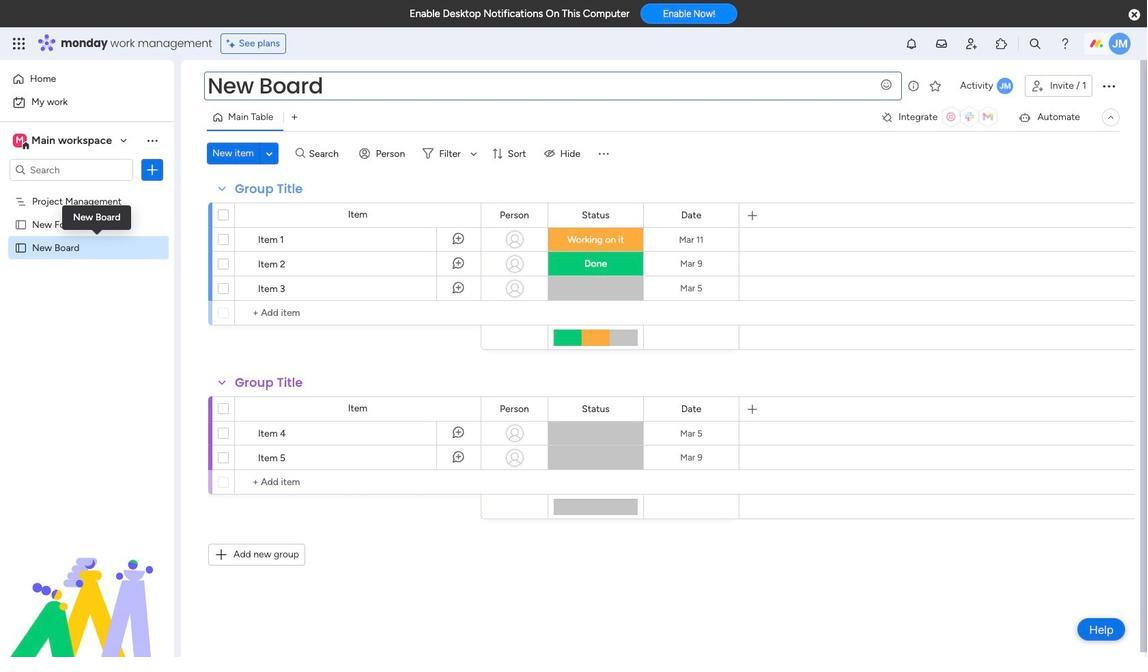 Task type: describe. For each thing, give the bounding box(es) containing it.
arrow down image
[[466, 145, 482, 162]]

lottie animation image
[[0, 520, 174, 658]]

search everything image
[[1028, 37, 1042, 51]]

v2 search image
[[296, 146, 306, 161]]

0 vertical spatial option
[[8, 68, 166, 90]]

jeremy miller image
[[1109, 33, 1131, 55]]

board activity image
[[997, 78, 1013, 94]]

0 horizontal spatial options image
[[145, 163, 159, 177]]

notifications image
[[905, 37, 918, 51]]

show board description image
[[906, 79, 922, 93]]

update feed image
[[935, 37, 949, 51]]

add to favorites image
[[929, 79, 943, 93]]

dapulse close image
[[1129, 8, 1140, 22]]

0 vertical spatial options image
[[1101, 78, 1117, 94]]

workspace options image
[[145, 134, 159, 147]]

Board name field
[[204, 72, 902, 100]]

help image
[[1058, 37, 1072, 51]]

1 + add item text field from the top
[[242, 305, 475, 322]]



Task type: vqa. For each thing, say whether or not it's contained in the screenshot.
the leftmost banner logo
no



Task type: locate. For each thing, give the bounding box(es) containing it.
see plans image
[[227, 36, 239, 51]]

1 horizontal spatial options image
[[1101, 78, 1117, 94]]

options image up the collapse board header icon
[[1101, 78, 1117, 94]]

add emoji image
[[880, 78, 893, 92]]

select product image
[[12, 37, 26, 51]]

workspace image
[[13, 133, 27, 148]]

2 public board image from the top
[[14, 241, 27, 254]]

0 vertical spatial public board image
[[14, 218, 27, 231]]

None field
[[232, 180, 306, 198], [497, 208, 533, 223], [579, 208, 613, 223], [678, 208, 705, 223], [232, 374, 306, 392], [497, 402, 533, 417], [579, 402, 613, 417], [678, 402, 705, 417], [232, 180, 306, 198], [497, 208, 533, 223], [579, 208, 613, 223], [678, 208, 705, 223], [232, 374, 306, 392], [497, 402, 533, 417], [579, 402, 613, 417], [678, 402, 705, 417]]

workspace selection element
[[13, 132, 114, 150]]

monday marketplace image
[[995, 37, 1009, 51]]

1 vertical spatial options image
[[145, 163, 159, 177]]

Search in workspace field
[[29, 162, 114, 178]]

2 vertical spatial option
[[0, 189, 174, 192]]

1 public board image from the top
[[14, 218, 27, 231]]

2 + add item text field from the top
[[242, 475, 475, 491]]

Search field
[[306, 144, 347, 163]]

public board image
[[14, 218, 27, 231], [14, 241, 27, 254]]

lottie animation element
[[0, 520, 174, 658]]

1 vertical spatial public board image
[[14, 241, 27, 254]]

invite members image
[[965, 37, 979, 51]]

0 vertical spatial + add item text field
[[242, 305, 475, 322]]

options image
[[1101, 78, 1117, 94], [145, 163, 159, 177]]

1 vertical spatial option
[[8, 92, 166, 113]]

options image down workspace options image
[[145, 163, 159, 177]]

option
[[8, 68, 166, 90], [8, 92, 166, 113], [0, 189, 174, 192]]

add view image
[[292, 112, 297, 123]]

angle down image
[[266, 149, 273, 159]]

menu image
[[597, 147, 611, 160]]

+ Add item text field
[[242, 305, 475, 322], [242, 475, 475, 491]]

1 vertical spatial + add item text field
[[242, 475, 475, 491]]

collapse board header image
[[1106, 112, 1117, 123]]

list box
[[0, 187, 174, 444]]



